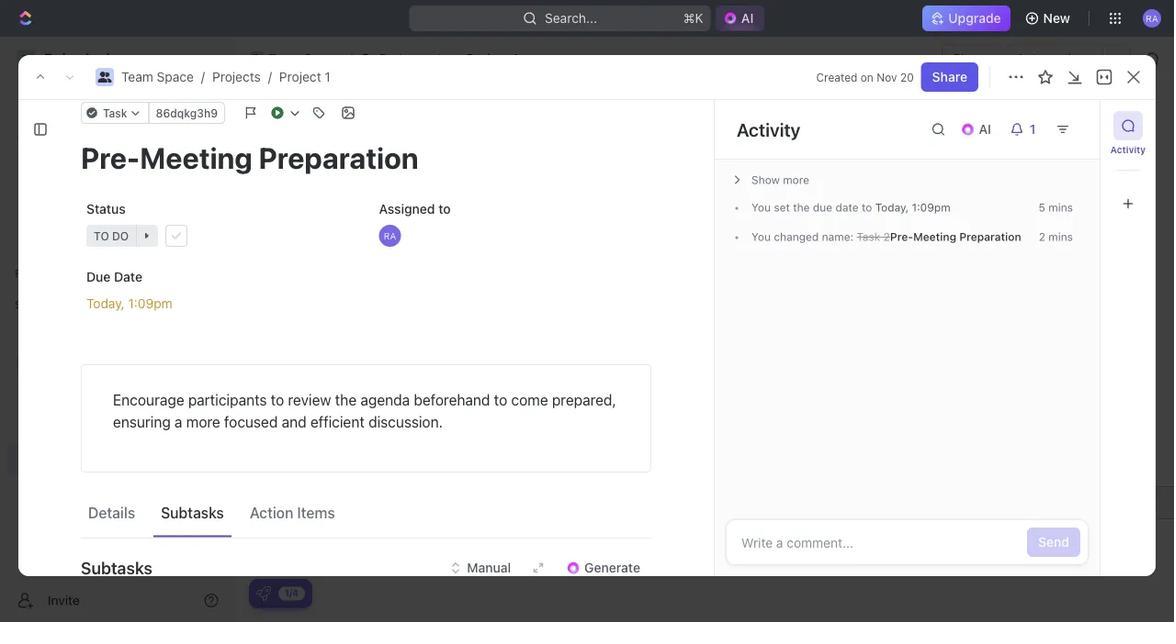 Task type: vqa. For each thing, say whether or not it's contained in the screenshot.
Hide button
yes



Task type: locate. For each thing, give the bounding box(es) containing it.
1 you from the top
[[752, 201, 771, 214]]

to down calendar link
[[438, 202, 451, 217]]

3
[[361, 463, 369, 478]]

today down due
[[86, 296, 121, 311]]

projects inside sidebar navigation
[[55, 389, 104, 404]]

1 horizontal spatial pm
[[934, 201, 951, 214]]

show more button
[[726, 167, 1089, 193]]

status
[[86, 202, 126, 217]]

subtasks inside dropdown button
[[81, 559, 152, 578]]

user group image up home link
[[98, 72, 112, 83]]

1 horizontal spatial user group image
[[252, 54, 263, 63]]

0 horizontal spatial ,
[[121, 296, 125, 311]]

1 vertical spatial ra button
[[374, 220, 651, 253]]

0 horizontal spatial do
[[112, 230, 129, 243]]

task
[[103, 107, 127, 119], [1069, 118, 1097, 133], [357, 352, 384, 367], [438, 404, 463, 417], [330, 463, 358, 478], [357, 528, 384, 543]]

1:09 down "show more" dropdown button on the right top
[[912, 201, 934, 214]]

team right team space, , element
[[44, 358, 76, 373]]

upgrade
[[949, 11, 1001, 26]]

1 vertical spatial do
[[319, 404, 335, 417]]

search...
[[545, 11, 597, 26]]

project 1 link
[[443, 48, 524, 70], [279, 69, 331, 85]]

0 horizontal spatial ai
[[741, 11, 754, 26]]

name:
[[822, 231, 854, 244]]

2 vertical spatial projects
[[55, 389, 104, 404]]

1 vertical spatial ai button
[[953, 115, 1002, 144]]

today up you changed name: ‎task 2 pre-meeting preparation on the right top of the page
[[875, 201, 906, 214]]

1 vertical spatial ai
[[979, 122, 991, 137]]

0 vertical spatial mins
[[1049, 201, 1073, 214]]

1 vertical spatial pre-
[[330, 495, 356, 510]]

1 horizontal spatial do
[[319, 404, 335, 417]]

0 vertical spatial preparation
[[960, 231, 1021, 244]]

pre-
[[890, 231, 913, 244], [330, 495, 356, 510]]

favorites button
[[7, 263, 71, 285]]

activity
[[737, 119, 801, 140], [1111, 144, 1146, 155]]

0 vertical spatial more
[[783, 174, 810, 187]]

1 vertical spatial team space
[[44, 358, 117, 373]]

add task for the add task button under automations 'button'
[[1042, 118, 1097, 133]]

list link
[[369, 165, 394, 191]]

prepared,
[[552, 392, 617, 409]]

1 vertical spatial ,
[[121, 296, 125, 311]]

sidebar navigation
[[0, 37, 234, 623]]

team space / projects / project 1
[[121, 69, 331, 85]]

0 horizontal spatial projects link
[[55, 382, 175, 412]]

0 vertical spatial meeting
[[913, 231, 957, 244]]

1 horizontal spatial ai button
[[953, 115, 1002, 144]]

do
[[112, 230, 129, 243], [319, 404, 335, 417]]

due
[[813, 201, 833, 214]]

calendar link
[[425, 165, 483, 191]]

space inside tree
[[80, 358, 117, 373]]

1 horizontal spatial today
[[875, 201, 906, 214]]

add down items
[[330, 528, 354, 543]]

preparation left 2 mins
[[960, 231, 1021, 244]]

1 vertical spatial preparation
[[409, 495, 480, 510]]

,
[[906, 201, 909, 214], [121, 296, 125, 311]]

the up efficient
[[335, 392, 357, 409]]

1 horizontal spatial projects link
[[212, 69, 261, 85]]

1 horizontal spatial the
[[793, 201, 810, 214]]

to
[[862, 201, 872, 214], [438, 202, 451, 217], [94, 230, 109, 243], [271, 392, 284, 409], [494, 392, 507, 409], [300, 404, 316, 417]]

add task up subtasks dropdown button on the bottom of page
[[330, 528, 384, 543]]

mins right 5 on the top right of the page
[[1049, 201, 1073, 214]]

inbox link
[[7, 120, 226, 150]]

created on nov 20
[[816, 71, 914, 84]]

more right a
[[186, 414, 220, 431]]

to do button
[[81, 220, 359, 253]]

ai button
[[953, 115, 1002, 144]]

add task down automations 'button'
[[1042, 118, 1097, 133]]

1 horizontal spatial more
[[783, 174, 810, 187]]

subtasks left the action
[[161, 504, 224, 522]]

projects
[[379, 51, 428, 66], [212, 69, 261, 85], [55, 389, 104, 404]]

more
[[783, 174, 810, 187], [186, 414, 220, 431]]

a
[[175, 414, 182, 431]]

mins for 5 mins
[[1049, 201, 1073, 214]]

, down "show more" dropdown button on the right top
[[906, 201, 909, 214]]

add task for the add task button on top of subtasks dropdown button on the bottom of page
[[330, 528, 384, 543]]

ai left 1 dropdown button
[[979, 122, 991, 137]]

ra for rightmost the ra dropdown button
[[1146, 13, 1158, 23]]

1 horizontal spatial pre-
[[890, 231, 913, 244]]

0 horizontal spatial pm
[[154, 296, 172, 311]]

1 vertical spatial team
[[121, 69, 153, 85]]

mins for 2 mins
[[1049, 231, 1073, 244]]

1
[[513, 51, 519, 66], [325, 69, 331, 85], [367, 110, 379, 140], [1030, 122, 1036, 137]]

1 vertical spatial more
[[186, 414, 220, 431]]

1 vertical spatial ra
[[384, 230, 396, 241]]

add down automations 'button'
[[1042, 118, 1066, 133]]

preparation inside pre-meeting preparation link
[[409, 495, 480, 510]]

subtasks
[[161, 504, 224, 522], [81, 559, 152, 578]]

share button
[[942, 44, 999, 74], [921, 62, 979, 92]]

share for the share button under upgrade link
[[953, 51, 988, 66]]

ai right ⌘k
[[741, 11, 754, 26]]

86dqkg3h9
[[156, 107, 218, 119]]

you up hide
[[752, 201, 771, 214]]

0 vertical spatial you
[[752, 201, 771, 214]]

participants
[[188, 392, 267, 409]]

0 horizontal spatial preparation
[[409, 495, 480, 510]]

review
[[288, 392, 331, 409]]

task up subtasks dropdown button on the bottom of page
[[357, 528, 384, 543]]

1 horizontal spatial projects
[[212, 69, 261, 85]]

tree
[[7, 320, 226, 568]]

1 vertical spatial you
[[752, 231, 771, 244]]

projects link
[[356, 48, 432, 70], [212, 69, 261, 85], [55, 382, 175, 412]]

show
[[752, 174, 780, 187]]

space
[[304, 51, 341, 66], [157, 69, 194, 85], [80, 358, 117, 373]]

2 for 2 mins
[[1039, 231, 1046, 244]]

agenda
[[361, 392, 410, 409]]

you down hide
[[752, 231, 771, 244]]

2 vertical spatial project
[[278, 110, 361, 140]]

0 horizontal spatial subtasks
[[81, 559, 152, 578]]

, down "date"
[[121, 296, 125, 311]]

to do down status
[[94, 230, 129, 243]]

inbox
[[44, 127, 76, 142]]

user group image up team space / projects / project 1
[[252, 54, 263, 63]]

mins down 5 mins on the top
[[1049, 231, 1073, 244]]

0 vertical spatial team space
[[268, 51, 341, 66]]

0 vertical spatial pre-
[[890, 231, 913, 244]]

0 vertical spatial do
[[112, 230, 129, 243]]

add task button up task 3 link
[[392, 399, 470, 421]]

0 vertical spatial the
[[793, 201, 810, 214]]

0 horizontal spatial user group image
[[98, 72, 112, 83]]

meeting
[[913, 231, 957, 244], [356, 495, 406, 510]]

the right the set
[[793, 201, 810, 214]]

1 vertical spatial user group image
[[98, 72, 112, 83]]

team space, , element
[[17, 357, 35, 375]]

0 horizontal spatial pre-
[[330, 495, 356, 510]]

to right date
[[862, 201, 872, 214]]

project 1
[[466, 51, 519, 66], [278, 110, 384, 140]]

pm inside task sidebar content section
[[934, 201, 951, 214]]

activity inside task sidebar content section
[[737, 119, 801, 140]]

and
[[282, 414, 307, 431]]

0 vertical spatial share
[[953, 51, 988, 66]]

today , 1:09 pm
[[86, 296, 172, 311]]

board
[[302, 170, 338, 186]]

1 vertical spatial activity
[[1111, 144, 1146, 155]]

team space right team space, , element
[[44, 358, 117, 373]]

meeting down 3
[[356, 495, 406, 510]]

1 mins from the top
[[1049, 201, 1073, 214]]

20
[[900, 71, 914, 84]]

date
[[836, 201, 859, 214]]

0 vertical spatial projects
[[379, 51, 428, 66]]

efficient
[[310, 414, 365, 431]]

subtasks button
[[81, 547, 651, 591]]

1 vertical spatial pm
[[154, 296, 172, 311]]

team up home link
[[121, 69, 153, 85]]

subtasks down details
[[81, 559, 152, 578]]

1:09 down "date"
[[128, 296, 154, 311]]

share right 20
[[932, 69, 968, 85]]

due date
[[86, 270, 142, 285]]

task sidebar navigation tab list
[[1108, 111, 1149, 219]]

1 vertical spatial meeting
[[356, 495, 406, 510]]

0 vertical spatial subtasks
[[161, 504, 224, 522]]

0 horizontal spatial activity
[[737, 119, 801, 140]]

2 horizontal spatial 2
[[1039, 231, 1046, 244]]

add right agenda
[[414, 404, 435, 417]]

hide button
[[733, 212, 772, 234]]

2 vertical spatial team
[[44, 358, 76, 373]]

projects link inside tree
[[55, 382, 175, 412]]

1 horizontal spatial team space
[[268, 51, 341, 66]]

more right "show"
[[783, 174, 810, 187]]

pre- right ‎task
[[890, 231, 913, 244]]

5
[[1039, 201, 1046, 214]]

0 vertical spatial ,
[[906, 201, 909, 214]]

team up team space / projects / project 1
[[268, 51, 300, 66]]

ai button
[[716, 6, 765, 31], [953, 115, 1002, 144]]

to right focused
[[300, 404, 316, 417]]

add task for the add task button over agenda
[[330, 352, 384, 367]]

pre-meeting preparation
[[330, 495, 480, 510]]

1 vertical spatial 1:09
[[128, 296, 154, 311]]

ai button right ⌘k
[[716, 6, 765, 31]]

1 vertical spatial space
[[157, 69, 194, 85]]

pm
[[934, 201, 951, 214], [154, 296, 172, 311]]

to down status
[[94, 230, 109, 243]]

ai button up "show more" dropdown button on the right top
[[953, 115, 1002, 144]]

2 right ‎task
[[884, 231, 890, 244]]

add up review
[[330, 352, 354, 367]]

1 vertical spatial share
[[932, 69, 968, 85]]

0 horizontal spatial ra button
[[374, 220, 651, 253]]

add
[[1042, 118, 1066, 133], [330, 352, 354, 367], [414, 404, 435, 417], [330, 528, 354, 543]]

2 horizontal spatial projects
[[379, 51, 428, 66]]

0 vertical spatial ai button
[[716, 6, 765, 31]]

today
[[875, 201, 906, 214], [86, 296, 121, 311]]

1 vertical spatial the
[[335, 392, 357, 409]]

to do left agenda
[[300, 404, 335, 417]]

do right and
[[319, 404, 335, 417]]

date
[[114, 270, 142, 285]]

add task button
[[1030, 111, 1108, 141], [322, 349, 391, 371], [392, 399, 470, 421], [322, 524, 391, 546]]

1 horizontal spatial ra button
[[1138, 4, 1167, 33]]

task up inbox link
[[103, 107, 127, 119]]

1 vertical spatial project 1
[[278, 110, 384, 140]]

0 vertical spatial ra
[[1146, 13, 1158, 23]]

0 vertical spatial ra button
[[1138, 4, 1167, 33]]

generate button
[[555, 554, 651, 583]]

86dqkg3h9 button
[[148, 102, 225, 124]]

task sidebar content section
[[710, 100, 1100, 577]]

1 vertical spatial subtasks
[[81, 559, 152, 578]]

team inside sidebar navigation
[[44, 358, 76, 373]]

1 horizontal spatial ra
[[1146, 13, 1158, 23]]

to left come
[[494, 392, 507, 409]]

1:09
[[912, 201, 934, 214], [128, 296, 154, 311]]

0 vertical spatial 1:09
[[912, 201, 934, 214]]

team space up team space / projects / project 1
[[268, 51, 341, 66]]

mins
[[1049, 201, 1073, 214], [1049, 231, 1073, 244]]

action items
[[250, 504, 335, 522]]

1 horizontal spatial activity
[[1111, 144, 1146, 155]]

0 vertical spatial project 1
[[466, 51, 519, 66]]

1 horizontal spatial 1:09
[[912, 201, 934, 214]]

pre-meeting preparation link
[[325, 490, 596, 516]]

ai
[[741, 11, 754, 26], [979, 122, 991, 137]]

1 vertical spatial projects
[[212, 69, 261, 85]]

0 horizontal spatial ai button
[[716, 6, 765, 31]]

1:09 inside task sidebar content section
[[912, 201, 934, 214]]

team space link
[[245, 48, 345, 70], [121, 69, 194, 85], [44, 351, 222, 380]]

ra for bottommost the ra dropdown button
[[384, 230, 396, 241]]

1 horizontal spatial ai
[[979, 122, 991, 137]]

2 mins from the top
[[1049, 231, 1073, 244]]

0 vertical spatial user group image
[[252, 54, 263, 63]]

hide
[[740, 216, 765, 229]]

1 horizontal spatial ,
[[906, 201, 909, 214]]

the inside task sidebar content section
[[793, 201, 810, 214]]

share button right 20
[[921, 62, 979, 92]]

Edit task name text field
[[81, 141, 651, 176]]

1 horizontal spatial to do
[[300, 404, 335, 417]]

add task
[[1042, 118, 1097, 133], [330, 352, 384, 367], [414, 404, 463, 417], [330, 528, 384, 543]]

preparation down task 3 link
[[409, 495, 480, 510]]

to up and
[[271, 392, 284, 409]]

do down status
[[112, 230, 129, 243]]

pre- down task 3
[[330, 495, 356, 510]]

0 horizontal spatial ra
[[384, 230, 396, 241]]

project
[[466, 51, 510, 66], [279, 69, 321, 85], [278, 110, 361, 140]]

2 vertical spatial space
[[80, 358, 117, 373]]

1 vertical spatial to do
[[300, 404, 335, 417]]

you for you changed name: ‎task 2 pre-meeting preparation
[[752, 231, 771, 244]]

0 horizontal spatial 2
[[357, 404, 363, 417]]

1 inside dropdown button
[[1030, 122, 1036, 137]]

0 horizontal spatial space
[[80, 358, 117, 373]]

the
[[793, 201, 810, 214], [335, 392, 357, 409]]

subtasks inside button
[[161, 504, 224, 522]]

share down upgrade link
[[953, 51, 988, 66]]

more inside encourage participants to review the agenda beforehand to come prepared, ensuring a more focused and efficient discussion.
[[186, 414, 220, 431]]

add task up agenda
[[330, 352, 384, 367]]

2 left the discussion.
[[357, 404, 363, 417]]

meeting down "show more" dropdown button on the right top
[[913, 231, 957, 244]]

2 down 5 on the top right of the page
[[1039, 231, 1046, 244]]

share
[[953, 51, 988, 66], [932, 69, 968, 85]]

0 horizontal spatial projects
[[55, 389, 104, 404]]

tree containing team space
[[7, 320, 226, 568]]

0 horizontal spatial to do
[[94, 230, 129, 243]]

0 horizontal spatial the
[[335, 392, 357, 409]]

2 you from the top
[[752, 231, 771, 244]]

1 horizontal spatial preparation
[[960, 231, 1021, 244]]

0 horizontal spatial 1:09
[[128, 296, 154, 311]]

0 horizontal spatial project 1
[[278, 110, 384, 140]]

1 horizontal spatial subtasks
[[161, 504, 224, 522]]

you set the due date to today , 1:09 pm
[[752, 201, 951, 214]]

user group image
[[252, 54, 263, 63], [98, 72, 112, 83]]

/
[[349, 51, 353, 66], [436, 51, 440, 66], [201, 69, 205, 85], [268, 69, 272, 85]]

ra
[[1146, 13, 1158, 23], [384, 230, 396, 241]]

details
[[88, 504, 135, 522]]

2 mins
[[1039, 231, 1073, 244]]



Task type: describe. For each thing, give the bounding box(es) containing it.
1 horizontal spatial project 1
[[466, 51, 519, 66]]

task inside dropdown button
[[103, 107, 127, 119]]

encourage
[[113, 392, 184, 409]]

preparation inside task sidebar content section
[[960, 231, 1021, 244]]

tree inside sidebar navigation
[[7, 320, 226, 568]]

2 horizontal spatial projects link
[[356, 48, 432, 70]]

add task button down automations 'button'
[[1030, 111, 1108, 141]]

meeting inside task sidebar content section
[[913, 231, 957, 244]]

automations button
[[1007, 45, 1103, 73]]

favorites
[[15, 267, 63, 280]]

0 vertical spatial space
[[304, 51, 341, 66]]

2 for 2
[[357, 404, 363, 417]]

pre- inside task sidebar content section
[[890, 231, 913, 244]]

team space inside sidebar navigation
[[44, 358, 117, 373]]

‎task
[[857, 231, 881, 244]]

nov
[[877, 71, 897, 84]]

1/4
[[285, 589, 299, 599]]

send button
[[1027, 528, 1081, 558]]

add task button up agenda
[[322, 349, 391, 371]]

show more
[[752, 174, 810, 187]]

task right 1 dropdown button
[[1069, 118, 1097, 133]]

subtasks for subtasks dropdown button on the bottom of page
[[81, 559, 152, 578]]

task up agenda
[[357, 352, 384, 367]]

add task button up subtasks dropdown button on the bottom of page
[[322, 524, 391, 546]]

task 3 link
[[325, 458, 596, 484]]

0 horizontal spatial project 1 link
[[279, 69, 331, 85]]

ensuring
[[113, 414, 171, 431]]

list
[[372, 170, 394, 186]]

calendar
[[428, 170, 483, 186]]

generate
[[584, 561, 640, 576]]

1 horizontal spatial team
[[121, 69, 153, 85]]

dashboards link
[[7, 183, 226, 212]]

on
[[861, 71, 874, 84]]

due
[[86, 270, 111, 285]]

come
[[511, 392, 548, 409]]

task left 3
[[330, 463, 358, 478]]

subtasks button
[[154, 497, 231, 530]]

send
[[1038, 535, 1070, 550]]

encourage participants to review the agenda beforehand to come prepared, ensuring a more focused and efficient discussion.
[[113, 392, 620, 431]]

0 vertical spatial project
[[466, 51, 510, 66]]

you changed name: ‎task 2 pre-meeting preparation
[[752, 231, 1021, 244]]

you for you set the due date to today , 1:09 pm
[[752, 201, 771, 214]]

, inside task sidebar content section
[[906, 201, 909, 214]]

board link
[[299, 165, 338, 191]]

today inside task sidebar content section
[[875, 201, 906, 214]]

changed
[[774, 231, 819, 244]]

task button
[[81, 102, 149, 124]]

new button
[[1018, 4, 1082, 33]]

ai button inside task sidebar content section
[[953, 115, 1002, 144]]

pre- inside pre-meeting preparation link
[[330, 495, 356, 510]]

to inside dropdown button
[[94, 230, 109, 243]]

focused
[[224, 414, 278, 431]]

ai inside dropdown button
[[979, 122, 991, 137]]

the inside encourage participants to review the agenda beforehand to come prepared, ensuring a more focused and efficient discussion.
[[335, 392, 357, 409]]

task up task 3 link
[[438, 404, 463, 417]]

1 horizontal spatial 2
[[884, 231, 890, 244]]

0 horizontal spatial meeting
[[356, 495, 406, 510]]

dashboards
[[44, 190, 115, 205]]

do inside dropdown button
[[112, 230, 129, 243]]

to inside task sidebar content section
[[862, 201, 872, 214]]

subtasks for subtasks button
[[161, 504, 224, 522]]

details button
[[81, 497, 143, 530]]

invite
[[48, 594, 80, 609]]

items
[[297, 504, 335, 522]]

1 vertical spatial project
[[279, 69, 321, 85]]

automations
[[1017, 51, 1093, 66]]

⌘k
[[684, 11, 704, 26]]

add task right agenda
[[414, 404, 463, 417]]

1 button
[[1002, 115, 1048, 144]]

assigned to
[[379, 202, 451, 217]]

task 3
[[330, 463, 369, 478]]

more inside dropdown button
[[783, 174, 810, 187]]

spaces
[[15, 299, 54, 311]]

new
[[1043, 11, 1070, 26]]

to do inside dropdown button
[[94, 230, 129, 243]]

discussion.
[[368, 414, 443, 431]]

beforehand
[[414, 392, 490, 409]]

action items button
[[242, 497, 342, 530]]

0 vertical spatial team
[[268, 51, 300, 66]]

home link
[[7, 89, 226, 119]]

onboarding checklist button image
[[256, 587, 271, 602]]

assigned
[[379, 202, 435, 217]]

upgrade link
[[923, 6, 1010, 31]]

Search tasks... text field
[[946, 209, 1129, 237]]

action
[[250, 504, 293, 522]]

5 mins
[[1039, 201, 1073, 214]]

onboarding checklist button element
[[256, 587, 271, 602]]

1 horizontal spatial space
[[157, 69, 194, 85]]

home
[[44, 96, 79, 111]]

created
[[816, 71, 858, 84]]

share for the share button right of 20
[[932, 69, 968, 85]]

1 horizontal spatial project 1 link
[[443, 48, 524, 70]]

set
[[774, 201, 790, 214]]

activity inside task sidebar navigation 'tab list'
[[1111, 144, 1146, 155]]

manual
[[467, 561, 511, 576]]

share button down upgrade link
[[942, 44, 999, 74]]

1 vertical spatial today
[[86, 296, 121, 311]]



